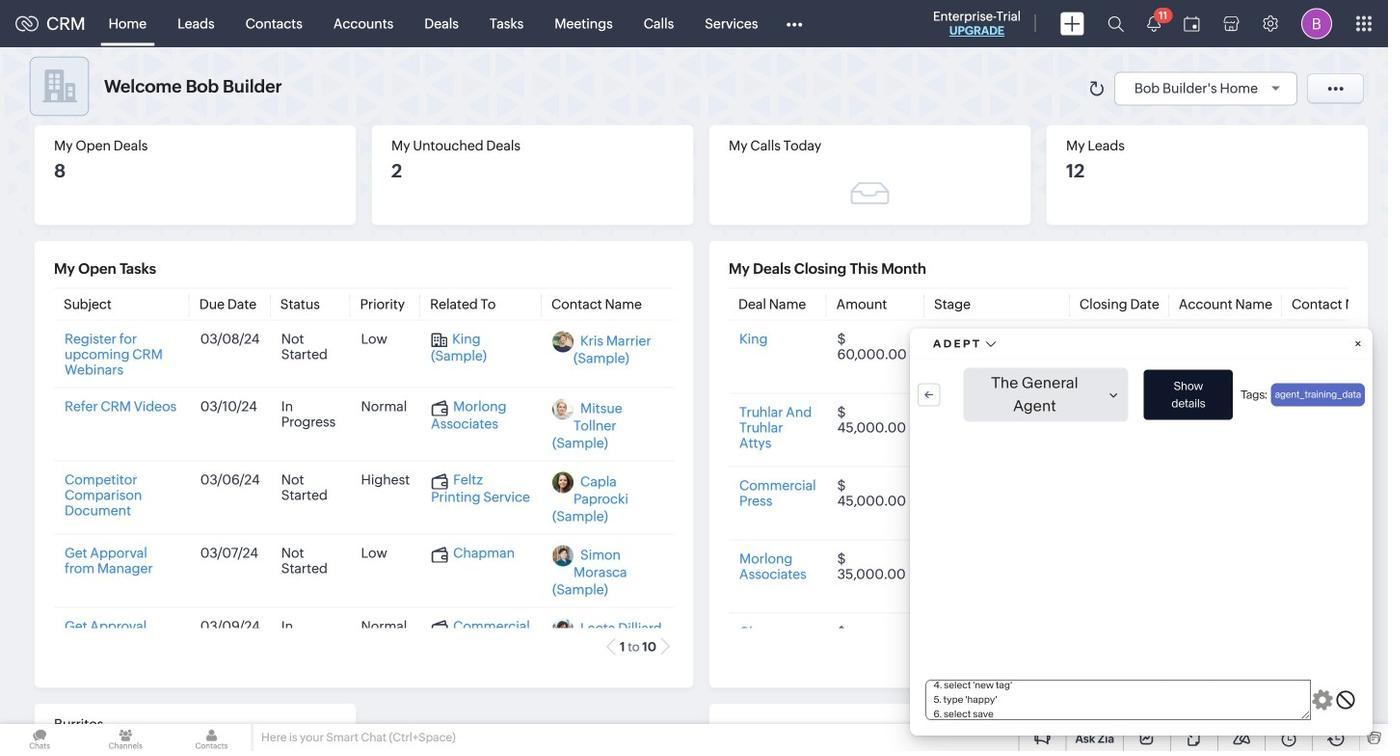 Task type: describe. For each thing, give the bounding box(es) containing it.
profile element
[[1290, 0, 1344, 47]]

search image
[[1108, 15, 1124, 32]]

search element
[[1096, 0, 1136, 47]]

channels image
[[86, 724, 165, 751]]

calendar image
[[1184, 16, 1200, 31]]



Task type: vqa. For each thing, say whether or not it's contained in the screenshot.
Profile IMAGE
yes



Task type: locate. For each thing, give the bounding box(es) containing it.
Other Modules field
[[774, 8, 815, 39]]

contacts image
[[172, 724, 251, 751]]

profile image
[[1302, 8, 1332, 39]]

signals element
[[1136, 0, 1173, 47]]

logo image
[[15, 16, 39, 31]]

create menu image
[[1061, 12, 1085, 35]]

create menu element
[[1049, 0, 1096, 47]]

chats image
[[0, 724, 79, 751]]



